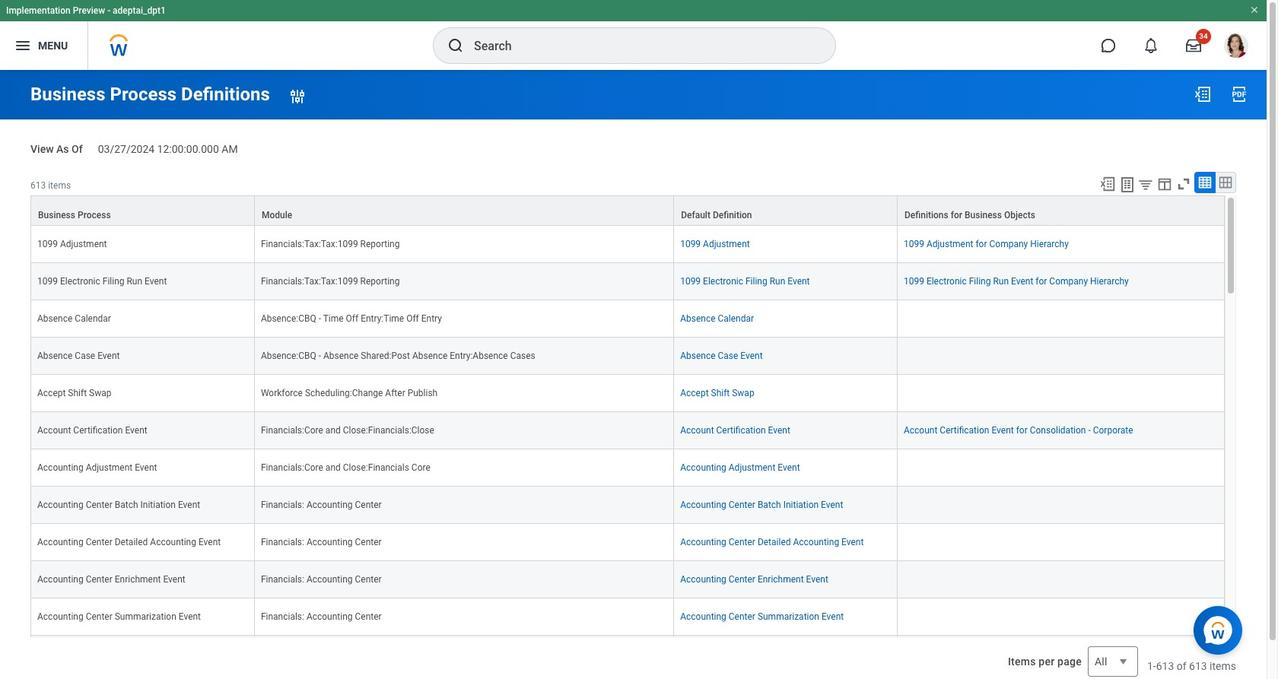 Task type: vqa. For each thing, say whether or not it's contained in the screenshot.


Task type: describe. For each thing, give the bounding box(es) containing it.
row containing accounting adjustment event
[[30, 450, 1225, 487]]

1 accounting center enrichment event from the left
[[37, 574, 185, 585]]

1 accounting center batch initiation event from the left
[[37, 500, 200, 511]]

2 absence case event from the left
[[680, 351, 763, 361]]

1 calendar from the left
[[75, 313, 111, 324]]

filing for 1099 electronic filing run event for company hierarchy 'link'
[[969, 276, 991, 287]]

adeptai_dpt1
[[113, 5, 166, 16]]

2 accounting center summarization event from the left
[[680, 612, 844, 622]]

for left consolidation
[[1016, 425, 1028, 436]]

1 accounting adjustment event from the left
[[37, 463, 157, 473]]

menu button
[[0, 21, 88, 70]]

row containing 1099 electronic filing run event
[[30, 263, 1225, 300]]

financials:tax:tax:1099 for 1099 electronic filing run event
[[261, 276, 358, 287]]

accounting center batch initiation event link
[[680, 500, 844, 511]]

2 1099 electronic filing run event from the left
[[680, 276, 810, 287]]

1 absence case event from the left
[[37, 351, 120, 361]]

scheduling:change
[[305, 388, 383, 399]]

1 run from the left
[[127, 276, 142, 287]]

implementation preview -   adeptai_dpt1
[[6, 5, 166, 16]]

row containing accounting center summarization event
[[30, 599, 1225, 636]]

1 horizontal spatial 613
[[1157, 660, 1174, 673]]

business process button
[[31, 196, 254, 225]]

1 initiation from the left
[[140, 500, 176, 511]]

process for business process
[[78, 210, 111, 221]]

default
[[681, 210, 711, 221]]

core
[[412, 463, 431, 473]]

03/27/2024
[[98, 143, 155, 155]]

1 detailed from the left
[[115, 537, 148, 548]]

objects
[[1005, 210, 1036, 221]]

1 swap from the left
[[89, 388, 111, 399]]

absence:cbq - time off entry:time off entry
[[261, 313, 442, 324]]

close environment banner image
[[1250, 5, 1260, 14]]

export to excel image
[[1194, 85, 1212, 104]]

time
[[323, 313, 344, 324]]

page
[[1058, 656, 1082, 668]]

financials:core for financials:core and close:financials core
[[261, 463, 323, 473]]

workforce scheduling:change after publish
[[261, 388, 438, 399]]

for down 1099 adjustment for company hierarchy link
[[1036, 276, 1047, 287]]

1 accept from the left
[[37, 388, 66, 399]]

certification for account certification event for consolidation - corporate link
[[940, 425, 990, 436]]

12:00:00.000
[[157, 143, 219, 155]]

2 horizontal spatial 613
[[1190, 660, 1207, 673]]

accept shift swap link
[[680, 388, 755, 399]]

justify image
[[14, 37, 32, 55]]

1-
[[1148, 660, 1157, 673]]

items
[[1008, 656, 1036, 668]]

1099 adjustment for company hierarchy
[[904, 239, 1069, 249]]

toolbar inside business process definitions main content
[[1093, 172, 1237, 195]]

1 accounting center detailed accounting event from the left
[[37, 537, 221, 548]]

absence calendar link
[[680, 313, 754, 324]]

row containing accounting center detailed accounting event
[[30, 524, 1225, 562]]

financials: for accounting center batch initiation event
[[261, 500, 304, 511]]

fullscreen image
[[1176, 176, 1193, 192]]

notifications large image
[[1144, 38, 1159, 53]]

1099 adjustment for company hierarchy link
[[904, 239, 1069, 249]]

shared:post
[[361, 351, 410, 361]]

2 absence calendar from the left
[[680, 313, 754, 324]]

row containing absence case event
[[30, 338, 1225, 375]]

1 1099 adjustment from the left
[[37, 239, 107, 249]]

search image
[[447, 37, 465, 55]]

1099 adjustment link
[[680, 239, 750, 249]]

change selection image
[[288, 87, 307, 105]]

run for 1099 electronic filing run event link
[[770, 276, 786, 287]]

1-613 of 613 items
[[1148, 660, 1237, 673]]

process for business process definitions
[[110, 84, 177, 105]]

absence case event link
[[680, 351, 763, 361]]

2 accounting center enrichment event from the left
[[680, 574, 829, 585]]

adjustment for the '1099 adjustment' link
[[703, 239, 750, 249]]

view as of
[[30, 143, 83, 155]]

cases
[[510, 351, 536, 361]]

workforce
[[261, 388, 303, 399]]

default definition button
[[674, 196, 897, 225]]

close:financials:close
[[343, 425, 434, 436]]

business process definitions
[[30, 84, 270, 105]]

business process
[[38, 210, 111, 221]]

1 horizontal spatial company
[[1050, 276, 1088, 287]]

1 shift from the left
[[68, 388, 87, 399]]

entry
[[421, 313, 442, 324]]

1099 for 1099 electronic filing run event for company hierarchy 'link'
[[904, 276, 925, 287]]

1 accept shift swap from the left
[[37, 388, 111, 399]]

adjustment for accounting adjustment event 'link'
[[729, 463, 776, 473]]

menu banner
[[0, 0, 1267, 70]]

1 account certification event from the left
[[37, 425, 147, 436]]

- left time
[[319, 313, 321, 324]]

financials: accounting center for accounting center summarization event
[[261, 612, 382, 622]]

03/27/2024 12:00:00.000 am
[[98, 143, 238, 155]]

absence:cbq for absence:cbq - absence shared:post absence entry:absence cases
[[261, 351, 316, 361]]

menu
[[38, 39, 68, 51]]

select to filter grid data image
[[1138, 176, 1154, 192]]

1-613 of 613 items status
[[1148, 659, 1237, 674]]

1099 electronic filing run event for company hierarchy link
[[904, 276, 1129, 287]]

Search Workday  search field
[[474, 29, 804, 62]]

2 batch from the left
[[758, 500, 781, 511]]

financials: accounting center for accounting center batch initiation event
[[261, 500, 382, 511]]

accounting center summarization event link
[[680, 612, 844, 622]]

account certification event for consolidation - corporate
[[904, 425, 1134, 436]]

items per page
[[1008, 656, 1082, 668]]

close:financials
[[343, 463, 409, 473]]

business up 1099 adjustment for company hierarchy link
[[965, 210, 1002, 221]]

absence:cbq - absence shared:post absence entry:absence cases
[[261, 351, 536, 361]]

absence:cbq for absence:cbq - time off entry:time off entry
[[261, 313, 316, 324]]

financials: accounting center for accounting center enrichment event
[[261, 574, 382, 585]]



Task type: locate. For each thing, give the bounding box(es) containing it.
2 horizontal spatial run
[[993, 276, 1009, 287]]

account certification event for consolidation - corporate link
[[904, 425, 1134, 436]]

and down financials:core and close:financials:close
[[326, 463, 341, 473]]

accounting center detailed accounting event link
[[680, 537, 864, 548]]

financials: for accounting center enrichment event
[[261, 574, 304, 585]]

1 case from the left
[[75, 351, 95, 361]]

1099 for 1099 electronic filing run event link
[[680, 276, 701, 287]]

financials:tax:tax:1099 reporting for 1099 adjustment
[[261, 239, 400, 249]]

definitions up 1099 adjustment for company hierarchy
[[905, 210, 949, 221]]

1 account from the left
[[37, 425, 71, 436]]

definitions inside definitions for business objects popup button
[[905, 210, 949, 221]]

1099 electronic filing run event for company hierarchy
[[904, 276, 1129, 287]]

1 horizontal spatial calendar
[[718, 313, 754, 324]]

off
[[346, 313, 359, 324], [407, 313, 419, 324]]

row containing business process
[[30, 195, 1225, 226]]

corporate
[[1093, 425, 1134, 436]]

0 horizontal spatial company
[[990, 239, 1028, 249]]

view
[[30, 143, 54, 155]]

module button
[[255, 196, 674, 225]]

absence:cbq up workforce
[[261, 351, 316, 361]]

as
[[56, 143, 69, 155]]

business for business process
[[38, 210, 75, 221]]

0 horizontal spatial accept shift swap
[[37, 388, 111, 399]]

2 1099 adjustment from the left
[[680, 239, 750, 249]]

0 horizontal spatial definitions
[[181, 84, 270, 105]]

filing
[[103, 276, 124, 287], [746, 276, 768, 287], [969, 276, 991, 287]]

0 vertical spatial financials:tax:tax:1099
[[261, 239, 358, 249]]

0 horizontal spatial items
[[48, 180, 71, 191]]

1 horizontal spatial shift
[[711, 388, 730, 399]]

business
[[30, 84, 105, 105], [38, 210, 75, 221], [965, 210, 1002, 221]]

0 horizontal spatial enrichment
[[115, 574, 161, 585]]

0 horizontal spatial 613
[[30, 180, 46, 191]]

1 horizontal spatial accept
[[680, 388, 709, 399]]

process up view as of "element"
[[110, 84, 177, 105]]

2 filing from the left
[[746, 276, 768, 287]]

am
[[222, 143, 238, 155]]

0 horizontal spatial certification
[[73, 425, 123, 436]]

publish
[[408, 388, 438, 399]]

1 vertical spatial items
[[1210, 660, 1237, 673]]

0 horizontal spatial swap
[[89, 388, 111, 399]]

electronic for 1099 electronic filing run event link
[[703, 276, 744, 287]]

items right of
[[1210, 660, 1237, 673]]

0 vertical spatial items
[[48, 180, 71, 191]]

0 horizontal spatial run
[[127, 276, 142, 287]]

1099 adjustment down default definition
[[680, 239, 750, 249]]

13 row from the top
[[30, 636, 1225, 673]]

and for close:financials:close
[[326, 425, 341, 436]]

1099 electronic filing run event link
[[680, 276, 810, 287]]

2 financials: accounting center from the top
[[261, 537, 382, 548]]

account for account certification event link
[[680, 425, 714, 436]]

1099 electronic filing run event
[[37, 276, 167, 287], [680, 276, 810, 287]]

for down definitions for business objects
[[976, 239, 987, 249]]

0 horizontal spatial account
[[37, 425, 71, 436]]

613 items
[[30, 180, 71, 191]]

8 row from the top
[[30, 450, 1225, 487]]

0 horizontal spatial calendar
[[75, 313, 111, 324]]

1099 electronic filing run event down business process
[[37, 276, 167, 287]]

2 financials:tax:tax:1099 reporting from the top
[[261, 276, 400, 287]]

financials:core and close:financials:close
[[261, 425, 434, 436]]

1 horizontal spatial swap
[[732, 388, 755, 399]]

1099 adjustment
[[37, 239, 107, 249], [680, 239, 750, 249]]

4 financials: accounting center from the top
[[261, 612, 382, 622]]

absence:cbq
[[261, 313, 316, 324], [261, 351, 316, 361]]

process down the of
[[78, 210, 111, 221]]

expand table image
[[1218, 175, 1234, 190]]

definitions
[[181, 84, 270, 105], [905, 210, 949, 221]]

financials:core down workforce
[[261, 425, 323, 436]]

1 horizontal spatial accept shift swap
[[680, 388, 755, 399]]

process inside popup button
[[78, 210, 111, 221]]

company
[[990, 239, 1028, 249], [1050, 276, 1088, 287]]

1 horizontal spatial 1099 electronic filing run event
[[680, 276, 810, 287]]

2 enrichment from the left
[[758, 574, 804, 585]]

financials:tax:tax:1099 up time
[[261, 276, 358, 287]]

definitions for business objects button
[[898, 196, 1224, 225]]

0 vertical spatial company
[[990, 239, 1028, 249]]

1 vertical spatial process
[[78, 210, 111, 221]]

0 horizontal spatial batch
[[115, 500, 138, 511]]

2 account certification event from the left
[[680, 425, 791, 436]]

account certification event
[[37, 425, 147, 436], [680, 425, 791, 436]]

0 horizontal spatial account certification event
[[37, 425, 147, 436]]

- up scheduling:change
[[319, 351, 321, 361]]

0 horizontal spatial hierarchy
[[1031, 239, 1069, 249]]

definitions for business objects
[[905, 210, 1036, 221]]

financials:core down financials:core and close:financials:close
[[261, 463, 323, 473]]

accounting adjustment event link
[[680, 463, 800, 473]]

3 filing from the left
[[969, 276, 991, 287]]

2 off from the left
[[407, 313, 419, 324]]

business for business process definitions
[[30, 84, 105, 105]]

2 and from the top
[[326, 463, 341, 473]]

10 row from the top
[[30, 524, 1225, 562]]

reporting for 1099 electronic filing run event
[[360, 276, 400, 287]]

absence:cbq left time
[[261, 313, 316, 324]]

2 financials:core from the top
[[261, 463, 323, 473]]

2 certification from the left
[[717, 425, 766, 436]]

for up 1099 adjustment for company hierarchy
[[951, 210, 963, 221]]

12 row from the top
[[30, 599, 1225, 636]]

reporting for 1099 adjustment
[[360, 239, 400, 249]]

2 accept shift swap from the left
[[680, 388, 755, 399]]

0 vertical spatial reporting
[[360, 239, 400, 249]]

profile logan mcneil image
[[1224, 33, 1249, 61]]

2 reporting from the top
[[360, 276, 400, 287]]

accounting center enrichment event link
[[680, 574, 829, 585]]

accept shift swap
[[37, 388, 111, 399], [680, 388, 755, 399]]

business down menu
[[30, 84, 105, 105]]

1 financials:core from the top
[[261, 425, 323, 436]]

2 horizontal spatial filing
[[969, 276, 991, 287]]

1 row from the top
[[30, 195, 1225, 226]]

1 horizontal spatial certification
[[717, 425, 766, 436]]

2 detailed from the left
[[758, 537, 791, 548]]

batch
[[115, 500, 138, 511], [758, 500, 781, 511]]

3 account from the left
[[904, 425, 938, 436]]

1 and from the top
[[326, 425, 341, 436]]

0 vertical spatial absence:cbq
[[261, 313, 316, 324]]

-
[[107, 5, 110, 16], [319, 313, 321, 324], [319, 351, 321, 361], [1089, 425, 1091, 436]]

initiation
[[140, 500, 176, 511], [784, 500, 819, 511]]

0 vertical spatial definitions
[[181, 84, 270, 105]]

row containing accept shift swap
[[30, 375, 1225, 412]]

preview
[[73, 5, 105, 16]]

adjustment for 1099 adjustment for company hierarchy link
[[927, 239, 974, 249]]

0 horizontal spatial case
[[75, 351, 95, 361]]

business down 613 items
[[38, 210, 75, 221]]

adjustment
[[60, 239, 107, 249], [703, 239, 750, 249], [927, 239, 974, 249], [86, 463, 133, 473], [729, 463, 776, 473]]

2 summarization from the left
[[758, 612, 820, 622]]

2 initiation from the left
[[784, 500, 819, 511]]

- left corporate
[[1089, 425, 1091, 436]]

financials:tax:tax:1099 down module
[[261, 239, 358, 249]]

2 case from the left
[[718, 351, 738, 361]]

- inside menu banner
[[107, 5, 110, 16]]

accounting center summarization event
[[37, 612, 201, 622], [680, 612, 844, 622]]

613 down view
[[30, 180, 46, 191]]

2 accounting center batch initiation event from the left
[[680, 500, 844, 511]]

financials:tax:tax:1099 reporting down module
[[261, 239, 400, 249]]

1 financials:tax:tax:1099 from the top
[[261, 239, 358, 249]]

3 financials: from the top
[[261, 574, 304, 585]]

per
[[1039, 656, 1055, 668]]

electronic down business process
[[60, 276, 100, 287]]

financials:
[[261, 500, 304, 511], [261, 537, 304, 548], [261, 574, 304, 585], [261, 612, 304, 622]]

613 left of
[[1157, 660, 1174, 673]]

11 row from the top
[[30, 562, 1225, 599]]

0 horizontal spatial accounting center detailed accounting event
[[37, 537, 221, 548]]

export to excel image
[[1100, 176, 1116, 192]]

1 horizontal spatial enrichment
[[758, 574, 804, 585]]

filing for 1099 electronic filing run event link
[[746, 276, 768, 287]]

1 enrichment from the left
[[115, 574, 161, 585]]

financials:core for financials:core and close:financials:close
[[261, 425, 323, 436]]

1 summarization from the left
[[115, 612, 176, 622]]

financials: for accounting center summarization event
[[261, 612, 304, 622]]

4 row from the top
[[30, 300, 1225, 338]]

company down objects
[[990, 239, 1028, 249]]

0 horizontal spatial off
[[346, 313, 359, 324]]

0 vertical spatial financials:core
[[261, 425, 323, 436]]

for inside popup button
[[951, 210, 963, 221]]

9 row from the top
[[30, 487, 1225, 524]]

1099 for the '1099 adjustment' link
[[680, 239, 701, 249]]

view as of element
[[98, 134, 238, 157]]

7 row from the top
[[30, 412, 1225, 450]]

items per page element
[[1006, 638, 1138, 680]]

1099 for 1099 adjustment for company hierarchy link
[[904, 239, 925, 249]]

run down default definition popup button
[[770, 276, 786, 287]]

1 horizontal spatial accounting center detailed accounting event
[[680, 537, 864, 548]]

accounting center batch initiation event
[[37, 500, 200, 511], [680, 500, 844, 511]]

0 horizontal spatial detailed
[[115, 537, 148, 548]]

row
[[30, 195, 1225, 226], [30, 226, 1225, 263], [30, 263, 1225, 300], [30, 300, 1225, 338], [30, 338, 1225, 375], [30, 375, 1225, 412], [30, 412, 1225, 450], [30, 450, 1225, 487], [30, 487, 1225, 524], [30, 524, 1225, 562], [30, 562, 1225, 599], [30, 599, 1225, 636], [30, 636, 1225, 673]]

calendar
[[75, 313, 111, 324], [718, 313, 754, 324]]

1 financials:tax:tax:1099 reporting from the top
[[261, 239, 400, 249]]

1 horizontal spatial run
[[770, 276, 786, 287]]

account for account certification event for consolidation - corporate link
[[904, 425, 938, 436]]

0 horizontal spatial accept
[[37, 388, 66, 399]]

1 horizontal spatial absence calendar
[[680, 313, 754, 324]]

off right time
[[346, 313, 359, 324]]

financials: accounting center
[[261, 500, 382, 511], [261, 537, 382, 548], [261, 574, 382, 585], [261, 612, 382, 622]]

1 vertical spatial company
[[1050, 276, 1088, 287]]

0 horizontal spatial 1099 adjustment
[[37, 239, 107, 249]]

2 swap from the left
[[732, 388, 755, 399]]

0 vertical spatial and
[[326, 425, 341, 436]]

0 horizontal spatial accounting center enrichment event
[[37, 574, 185, 585]]

swap
[[89, 388, 111, 399], [732, 388, 755, 399]]

0 horizontal spatial absence calendar
[[37, 313, 111, 324]]

0 horizontal spatial filing
[[103, 276, 124, 287]]

absence calendar
[[37, 313, 111, 324], [680, 313, 754, 324]]

3 run from the left
[[993, 276, 1009, 287]]

row containing accounting center batch initiation event
[[30, 487, 1225, 524]]

financials: for accounting center detailed accounting event
[[261, 537, 304, 548]]

case
[[75, 351, 95, 361], [718, 351, 738, 361]]

1 off from the left
[[346, 313, 359, 324]]

of
[[1177, 660, 1187, 673]]

6 row from the top
[[30, 375, 1225, 412]]

1 vertical spatial and
[[326, 463, 341, 473]]

2 shift from the left
[[711, 388, 730, 399]]

view printable version (pdf) image
[[1231, 85, 1249, 104]]

electronic up absence calendar "link" at the top right of page
[[703, 276, 744, 287]]

consolidation
[[1030, 425, 1086, 436]]

definition
[[713, 210, 752, 221]]

2 electronic from the left
[[703, 276, 744, 287]]

account
[[37, 425, 71, 436], [680, 425, 714, 436], [904, 425, 938, 436]]

1 horizontal spatial accounting center summarization event
[[680, 612, 844, 622]]

0 horizontal spatial initiation
[[140, 500, 176, 511]]

0 horizontal spatial absence case event
[[37, 351, 120, 361]]

3 certification from the left
[[940, 425, 990, 436]]

34
[[1200, 32, 1208, 40]]

export to worksheets image
[[1119, 176, 1137, 194]]

2 financials:tax:tax:1099 from the top
[[261, 276, 358, 287]]

row containing 1099 adjustment
[[30, 226, 1225, 263]]

1 horizontal spatial accounting center enrichment event
[[680, 574, 829, 585]]

enrichment
[[115, 574, 161, 585], [758, 574, 804, 585]]

1099 adjustment down business process
[[37, 239, 107, 249]]

0 horizontal spatial electronic
[[60, 276, 100, 287]]

0 horizontal spatial 1099 electronic filing run event
[[37, 276, 167, 287]]

certification
[[73, 425, 123, 436], [717, 425, 766, 436], [940, 425, 990, 436]]

2 accounting adjustment event from the left
[[680, 463, 800, 473]]

1 vertical spatial absence:cbq
[[261, 351, 316, 361]]

2 horizontal spatial account
[[904, 425, 938, 436]]

1099
[[37, 239, 58, 249], [680, 239, 701, 249], [904, 239, 925, 249], [37, 276, 58, 287], [680, 276, 701, 287], [904, 276, 925, 287]]

0 horizontal spatial accounting center summarization event
[[37, 612, 201, 622]]

2 account from the left
[[680, 425, 714, 436]]

1 vertical spatial hierarchy
[[1091, 276, 1129, 287]]

3 financials: accounting center from the top
[[261, 574, 382, 585]]

financials:tax:tax:1099 for 1099 adjustment
[[261, 239, 358, 249]]

1 accounting center summarization event from the left
[[37, 612, 201, 622]]

4 financials: from the top
[[261, 612, 304, 622]]

1 filing from the left
[[103, 276, 124, 287]]

implementation
[[6, 5, 71, 16]]

1 horizontal spatial off
[[407, 313, 419, 324]]

1 horizontal spatial accounting center batch initiation event
[[680, 500, 844, 511]]

1 horizontal spatial account
[[680, 425, 714, 436]]

electronic
[[60, 276, 100, 287], [703, 276, 744, 287], [927, 276, 967, 287]]

financials:core and close:financials core
[[261, 463, 431, 473]]

2 accept from the left
[[680, 388, 709, 399]]

1 absence:cbq from the top
[[261, 313, 316, 324]]

module
[[262, 210, 292, 221]]

1 horizontal spatial electronic
[[703, 276, 744, 287]]

2 horizontal spatial certification
[[940, 425, 990, 436]]

2 run from the left
[[770, 276, 786, 287]]

1 batch from the left
[[115, 500, 138, 511]]

1 1099 electronic filing run event from the left
[[37, 276, 167, 287]]

accounting
[[37, 463, 83, 473], [680, 463, 727, 473], [37, 500, 83, 511], [307, 500, 353, 511], [680, 500, 727, 511], [37, 537, 83, 548], [150, 537, 196, 548], [307, 537, 353, 548], [680, 537, 727, 548], [793, 537, 840, 548], [37, 574, 83, 585], [307, 574, 353, 585], [680, 574, 727, 585], [37, 612, 83, 622], [307, 612, 353, 622], [680, 612, 727, 622]]

1 horizontal spatial account certification event
[[680, 425, 791, 436]]

items inside status
[[1210, 660, 1237, 673]]

row containing absence calendar
[[30, 300, 1225, 338]]

1 horizontal spatial detailed
[[758, 537, 791, 548]]

toolbar
[[1093, 172, 1237, 195]]

2 calendar from the left
[[718, 313, 754, 324]]

cell
[[898, 300, 1225, 338], [898, 338, 1225, 375], [898, 375, 1225, 412], [898, 450, 1225, 487], [898, 487, 1225, 524], [898, 524, 1225, 562], [898, 562, 1225, 599], [898, 599, 1225, 636], [30, 636, 255, 673], [255, 636, 674, 673], [674, 636, 898, 673], [898, 636, 1225, 673]]

entry:time
[[361, 313, 404, 324]]

run for 1099 electronic filing run event for company hierarchy 'link'
[[993, 276, 1009, 287]]

1 vertical spatial financials:tax:tax:1099
[[261, 276, 358, 287]]

0 vertical spatial process
[[110, 84, 177, 105]]

2 financials: from the top
[[261, 537, 304, 548]]

1099 electronic filing run event up absence calendar "link" at the top right of page
[[680, 276, 810, 287]]

run
[[127, 276, 142, 287], [770, 276, 786, 287], [993, 276, 1009, 287]]

1 horizontal spatial 1099 adjustment
[[680, 239, 750, 249]]

1 reporting from the top
[[360, 239, 400, 249]]

company down definitions for business objects popup button
[[1050, 276, 1088, 287]]

0 horizontal spatial shift
[[68, 388, 87, 399]]

613 right of
[[1190, 660, 1207, 673]]

run down the business process popup button
[[127, 276, 142, 287]]

0 horizontal spatial accounting center batch initiation event
[[37, 500, 200, 511]]

shift
[[68, 388, 87, 399], [711, 388, 730, 399]]

1 horizontal spatial summarization
[[758, 612, 820, 622]]

event
[[145, 276, 167, 287], [788, 276, 810, 287], [1011, 276, 1034, 287], [98, 351, 120, 361], [741, 351, 763, 361], [125, 425, 147, 436], [768, 425, 791, 436], [992, 425, 1014, 436], [135, 463, 157, 473], [778, 463, 800, 473], [178, 500, 200, 511], [821, 500, 844, 511], [199, 537, 221, 548], [842, 537, 864, 548], [163, 574, 185, 585], [806, 574, 829, 585], [179, 612, 201, 622], [822, 612, 844, 622]]

1 horizontal spatial batch
[[758, 500, 781, 511]]

1 horizontal spatial initiation
[[784, 500, 819, 511]]

613
[[30, 180, 46, 191], [1157, 660, 1174, 673], [1190, 660, 1207, 673]]

1 horizontal spatial items
[[1210, 660, 1237, 673]]

1 horizontal spatial filing
[[746, 276, 768, 287]]

off left the entry
[[407, 313, 419, 324]]

2 row from the top
[[30, 226, 1225, 263]]

click to view/edit grid preferences image
[[1157, 176, 1174, 192]]

financials:tax:tax:1099
[[261, 239, 358, 249], [261, 276, 358, 287]]

and for close:financials
[[326, 463, 341, 473]]

detailed
[[115, 537, 148, 548], [758, 537, 791, 548]]

0 vertical spatial financials:tax:tax:1099 reporting
[[261, 239, 400, 249]]

items
[[48, 180, 71, 191], [1210, 660, 1237, 673]]

hierarchy
[[1031, 239, 1069, 249], [1091, 276, 1129, 287]]

and down scheduling:change
[[326, 425, 341, 436]]

1 financials: accounting center from the top
[[261, 500, 382, 511]]

0 horizontal spatial accounting adjustment event
[[37, 463, 157, 473]]

table image
[[1198, 175, 1213, 190]]

1 electronic from the left
[[60, 276, 100, 287]]

of
[[72, 143, 83, 155]]

1 financials: from the top
[[261, 500, 304, 511]]

1 horizontal spatial accounting adjustment event
[[680, 463, 800, 473]]

financials:tax:tax:1099 reporting up time
[[261, 276, 400, 287]]

1 horizontal spatial absence case event
[[680, 351, 763, 361]]

2 absence:cbq from the top
[[261, 351, 316, 361]]

3 row from the top
[[30, 263, 1225, 300]]

1 vertical spatial financials:core
[[261, 463, 323, 473]]

1 horizontal spatial definitions
[[905, 210, 949, 221]]

accounting adjustment event
[[37, 463, 157, 473], [680, 463, 800, 473]]

0 horizontal spatial summarization
[[115, 612, 176, 622]]

financials: accounting center for accounting center detailed accounting event
[[261, 537, 382, 548]]

inbox large image
[[1186, 38, 1202, 53]]

electronic down 1099 adjustment for company hierarchy link
[[927, 276, 967, 287]]

financials:tax:tax:1099 reporting for 1099 electronic filing run event
[[261, 276, 400, 287]]

and
[[326, 425, 341, 436], [326, 463, 341, 473]]

entry:absence
[[450, 351, 508, 361]]

1 horizontal spatial case
[[718, 351, 738, 361]]

34 button
[[1177, 29, 1212, 62]]

2 accounting center detailed accounting event from the left
[[680, 537, 864, 548]]

run down 1099 adjustment for company hierarchy link
[[993, 276, 1009, 287]]

default definition
[[681, 210, 752, 221]]

account certification event link
[[680, 425, 791, 436]]

row containing account certification event
[[30, 412, 1225, 450]]

1 vertical spatial definitions
[[905, 210, 949, 221]]

electronic for 1099 electronic filing run event for company hierarchy 'link'
[[927, 276, 967, 287]]

1 absence calendar from the left
[[37, 313, 111, 324]]

certification for account certification event link
[[717, 425, 766, 436]]

3 electronic from the left
[[927, 276, 967, 287]]

business process definitions main content
[[0, 70, 1267, 680]]

after
[[385, 388, 405, 399]]

1 vertical spatial reporting
[[360, 276, 400, 287]]

1 horizontal spatial hierarchy
[[1091, 276, 1129, 287]]

0 vertical spatial hierarchy
[[1031, 239, 1069, 249]]

items up business process
[[48, 180, 71, 191]]

1 vertical spatial financials:tax:tax:1099 reporting
[[261, 276, 400, 287]]

row containing accounting center enrichment event
[[30, 562, 1225, 599]]

1 certification from the left
[[73, 425, 123, 436]]

2 horizontal spatial electronic
[[927, 276, 967, 287]]

- right preview
[[107, 5, 110, 16]]

5 row from the top
[[30, 338, 1225, 375]]

definitions up "am"
[[181, 84, 270, 105]]



